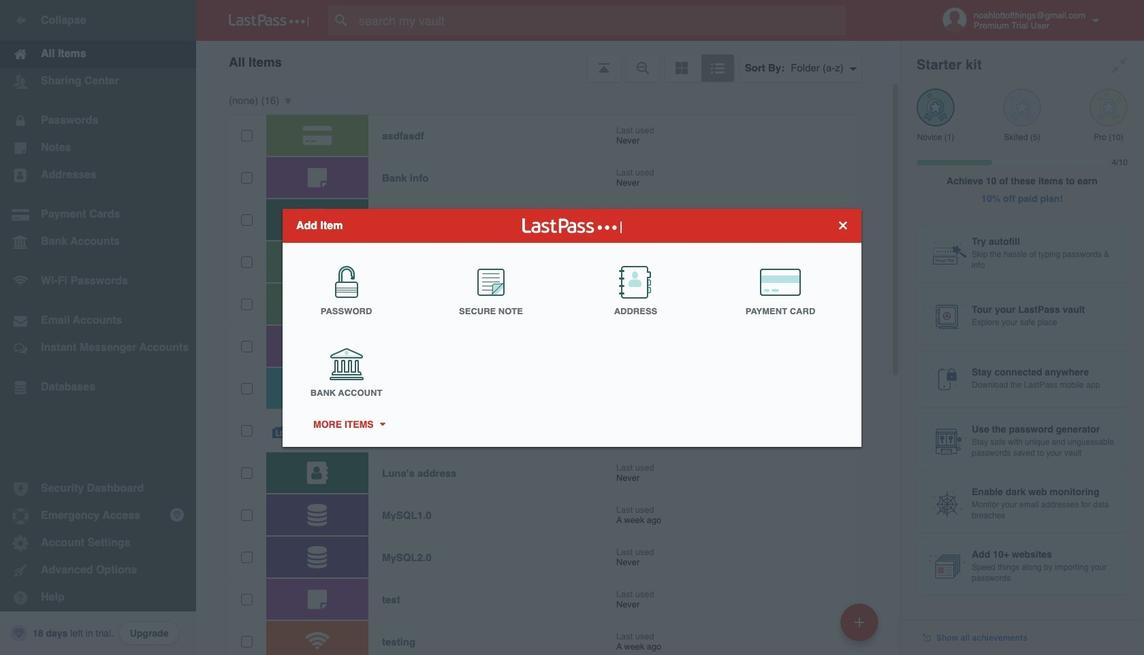 Task type: vqa. For each thing, say whether or not it's contained in the screenshot.
New item image
yes



Task type: locate. For each thing, give the bounding box(es) containing it.
new item navigation
[[836, 600, 887, 656]]

caret right image
[[377, 423, 387, 426]]

dialog
[[283, 209, 862, 447]]

lastpass image
[[229, 14, 309, 27]]

main navigation navigation
[[0, 0, 196, 656]]



Task type: describe. For each thing, give the bounding box(es) containing it.
search my vault text field
[[328, 5, 873, 35]]

vault options navigation
[[196, 41, 900, 82]]

Search search field
[[328, 5, 873, 35]]

new item image
[[855, 618, 864, 628]]



